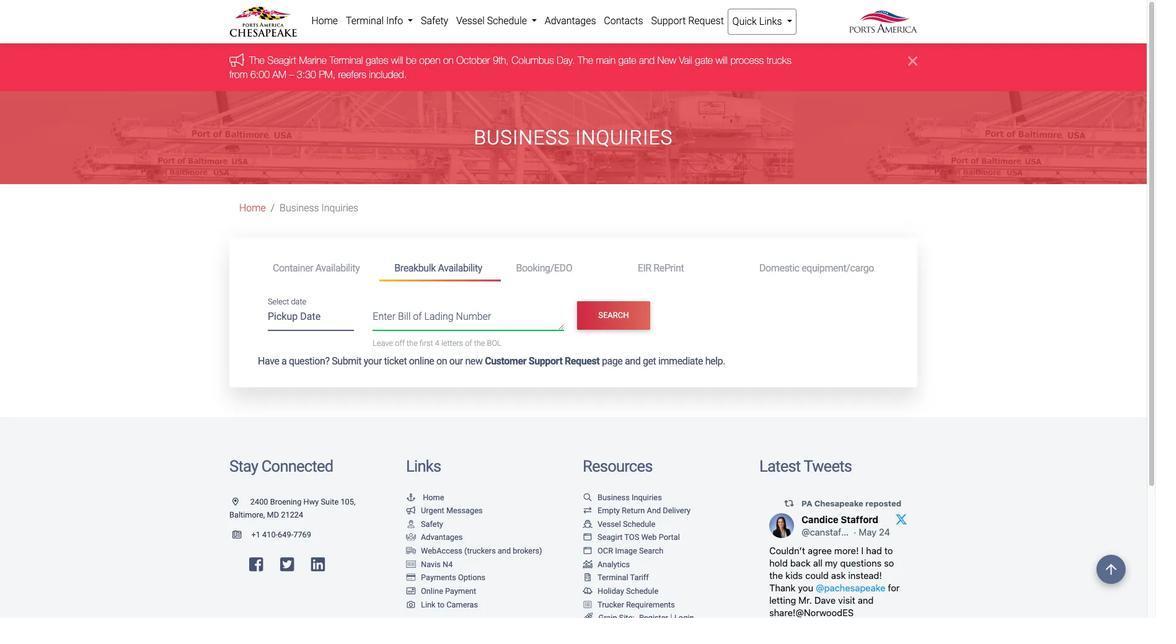 Task type: describe. For each thing, give the bounding box(es) containing it.
ship image
[[583, 521, 593, 529]]

open
[[419, 55, 440, 66]]

link to cameras
[[421, 600, 478, 609]]

online
[[421, 586, 443, 596]]

have a question? submit your ticket online on our new customer support request page and get immediate help.
[[258, 355, 725, 367]]

2 gate from the left
[[695, 55, 713, 66]]

649-
[[278, 530, 293, 539]]

webaccess (truckers and brokers) link
[[406, 546, 542, 556]]

tos
[[625, 533, 639, 542]]

1 vertical spatial business
[[280, 202, 319, 214]]

the seagirt marine terminal gates will be open on october 9th, columbus day. the main gate and new vail gate will process trucks from 6:00 am – 3:30 pm, reefers included. alert
[[0, 44, 1147, 91]]

on inside the seagirt marine terminal gates will be open on october 9th, columbus day. the main gate and new vail gate will process trucks from 6:00 am – 3:30 pm, reefers included.
[[443, 55, 454, 66]]

1 vertical spatial inquiries
[[321, 202, 358, 214]]

be
[[406, 55, 417, 66]]

eir reprint link
[[623, 257, 745, 280]]

safety inside 'safety' link
[[421, 15, 448, 27]]

payment
[[445, 586, 476, 596]]

1 vertical spatial business inquiries
[[280, 202, 358, 214]]

payments options link
[[406, 573, 486, 582]]

navis n4 link
[[406, 560, 453, 569]]

close image
[[908, 54, 918, 68]]

submit
[[332, 355, 362, 367]]

resources
[[583, 457, 653, 476]]

urgent messages
[[421, 506, 483, 515]]

2 the from the left
[[578, 55, 593, 66]]

browser image
[[583, 534, 593, 542]]

the seagirt marine terminal gates will be open on october 9th, columbus day. the main gate and new vail gate will process trucks from 6:00 am – 3:30 pm, reefers included. link
[[229, 55, 792, 80]]

seagirt inside the seagirt marine terminal gates will be open on october 9th, columbus day. the main gate and new vail gate will process trucks from 6:00 am – 3:30 pm, reefers included.
[[267, 55, 296, 66]]

linkedin image
[[311, 557, 325, 573]]

Select date text field
[[268, 306, 354, 331]]

–
[[289, 69, 294, 80]]

seagirt tos web portal
[[598, 533, 680, 542]]

have
[[258, 355, 279, 367]]

0 horizontal spatial advantages link
[[406, 533, 463, 542]]

date
[[291, 297, 306, 307]]

online payment
[[421, 586, 476, 596]]

0 vertical spatial business inquiries
[[474, 126, 673, 149]]

phone office image
[[233, 531, 251, 539]]

holiday schedule
[[598, 586, 659, 596]]

bill
[[398, 310, 411, 322]]

container availability link
[[258, 257, 380, 280]]

quick links link
[[728, 9, 797, 35]]

credit card front image
[[406, 588, 416, 596]]

page
[[602, 355, 623, 367]]

0 horizontal spatial of
[[413, 310, 422, 322]]

empty return and delivery
[[598, 506, 691, 515]]

baltimore,
[[229, 510, 265, 520]]

booking/edo
[[516, 262, 572, 274]]

webaccess (truckers and brokers)
[[421, 546, 542, 556]]

analytics image
[[583, 561, 593, 569]]

enter
[[373, 310, 396, 322]]

0 vertical spatial business
[[474, 126, 570, 149]]

domestic
[[759, 262, 800, 274]]

wheat image
[[583, 613, 594, 618]]

leave off the first 4 letters of the bol
[[373, 338, 501, 348]]

terminal tariff link
[[583, 573, 649, 582]]

+1
[[251, 530, 260, 539]]

credit card image
[[406, 574, 416, 582]]

105,
[[341, 497, 356, 506]]

seagirt tos web portal link
[[583, 533, 680, 542]]

+1 410-649-7769 link
[[229, 530, 311, 539]]

schedule for bells image
[[626, 586, 659, 596]]

reprint
[[654, 262, 684, 274]]

customer support request link
[[485, 355, 600, 367]]

customer
[[485, 355, 526, 367]]

support inside support request link
[[651, 15, 686, 27]]

messages
[[446, 506, 483, 515]]

0 vertical spatial advantages
[[545, 15, 596, 27]]

payments
[[421, 573, 456, 582]]

holiday schedule link
[[583, 586, 659, 596]]

your
[[364, 355, 382, 367]]

safety link for urgent messages link at the left
[[406, 519, 443, 529]]

question?
[[289, 355, 330, 367]]

1 vertical spatial of
[[465, 338, 472, 348]]

safety link for the terminal info link
[[417, 9, 452, 33]]

7769
[[293, 530, 311, 539]]

ocr image search
[[598, 546, 664, 556]]

1 vertical spatial links
[[406, 457, 441, 476]]

0 vertical spatial vessel schedule
[[456, 15, 529, 27]]

home for home link to the left
[[239, 202, 266, 214]]

bullhorn image
[[229, 53, 249, 67]]

latest tweets
[[760, 457, 852, 476]]

2 safety from the top
[[421, 519, 443, 529]]

get
[[643, 355, 656, 367]]

marine
[[299, 55, 327, 66]]

navis
[[421, 560, 441, 569]]

empty
[[598, 506, 620, 515]]

2 vertical spatial inquiries
[[632, 493, 662, 502]]

1 horizontal spatial seagirt
[[598, 533, 623, 542]]

breakbulk availability
[[394, 262, 482, 274]]

2 vertical spatial business inquiries
[[598, 493, 662, 502]]

ticket
[[384, 355, 407, 367]]

2400 broening hwy suite 105, baltimore, md 21224
[[229, 497, 356, 520]]

ocr image search link
[[583, 546, 664, 556]]

tweets
[[804, 457, 852, 476]]

Enter Bill of Lading Number text field
[[373, 309, 564, 330]]

0 horizontal spatial home link
[[239, 202, 266, 214]]

analytics
[[598, 560, 630, 569]]

gates
[[366, 55, 388, 66]]

booking/edo link
[[501, 257, 623, 280]]

user hard hat image
[[406, 521, 416, 529]]

first
[[420, 338, 433, 348]]

map marker alt image
[[233, 498, 248, 506]]

new
[[465, 355, 483, 367]]

webaccess
[[421, 546, 462, 556]]

holiday
[[598, 586, 624, 596]]

new
[[658, 55, 676, 66]]

return
[[622, 506, 645, 515]]

broening
[[270, 497, 302, 506]]

md
[[267, 510, 279, 520]]

support request
[[651, 15, 724, 27]]

1 vertical spatial vessel
[[598, 519, 621, 529]]

breakbulk
[[394, 262, 436, 274]]

trucker requirements
[[598, 600, 675, 609]]

quick links
[[733, 16, 785, 27]]

6:00
[[250, 69, 270, 80]]

schedule for ship image
[[623, 519, 655, 529]]

1 horizontal spatial advantages link
[[541, 9, 600, 33]]

2400 broening hwy suite 105, baltimore, md 21224 link
[[229, 497, 356, 520]]

number
[[456, 310, 491, 322]]

availability for breakbulk availability
[[438, 262, 482, 274]]

2 vertical spatial business
[[598, 493, 630, 502]]

terminal info link
[[342, 9, 417, 33]]

camera image
[[406, 601, 416, 609]]

0 horizontal spatial vessel
[[456, 15, 485, 27]]

go to top image
[[1097, 555, 1126, 584]]

select
[[268, 297, 289, 307]]

link to cameras link
[[406, 600, 478, 609]]



Task type: locate. For each thing, give the bounding box(es) containing it.
support request link
[[647, 9, 728, 33]]

1 safety from the top
[[421, 15, 448, 27]]

portal
[[659, 533, 680, 542]]

gate right main
[[619, 55, 636, 66]]

hwy
[[304, 497, 319, 506]]

1 vertical spatial advantages link
[[406, 533, 463, 542]]

schedule down tariff
[[626, 586, 659, 596]]

schedule up seagirt tos web portal at the bottom right
[[623, 519, 655, 529]]

terminal info
[[346, 15, 406, 27]]

1 horizontal spatial request
[[688, 15, 724, 27]]

1 horizontal spatial support
[[651, 15, 686, 27]]

business inquiries
[[474, 126, 673, 149], [280, 202, 358, 214], [598, 493, 662, 502]]

0 horizontal spatial the
[[249, 55, 265, 66]]

0 vertical spatial schedule
[[487, 15, 527, 27]]

1 will from the left
[[391, 55, 403, 66]]

1 vertical spatial schedule
[[623, 519, 655, 529]]

will left be on the left top of page
[[391, 55, 403, 66]]

1 vertical spatial safety
[[421, 519, 443, 529]]

safety up open
[[421, 15, 448, 27]]

0 horizontal spatial vessel schedule link
[[452, 9, 541, 33]]

2400
[[250, 497, 268, 506]]

delivery
[[663, 506, 691, 515]]

and left get
[[625, 355, 641, 367]]

2 vertical spatial schedule
[[626, 586, 659, 596]]

3:30
[[297, 69, 316, 80]]

0 vertical spatial inquiries
[[575, 126, 673, 149]]

list alt image
[[583, 601, 593, 609]]

0 vertical spatial home link
[[308, 9, 342, 33]]

0 vertical spatial terminal
[[346, 15, 384, 27]]

1 vertical spatial vessel schedule
[[598, 519, 655, 529]]

1 horizontal spatial home
[[311, 15, 338, 27]]

quick
[[733, 16, 757, 27]]

2 horizontal spatial home link
[[406, 493, 444, 502]]

advantages link
[[541, 9, 600, 33], [406, 533, 463, 542]]

the up 6:00
[[249, 55, 265, 66]]

safety link
[[417, 9, 452, 33], [406, 519, 443, 529]]

terminal up the reefers
[[330, 55, 363, 66]]

on left our
[[436, 355, 447, 367]]

1 the from the left
[[407, 338, 418, 348]]

2 availability from the left
[[438, 262, 482, 274]]

vessel schedule link up 9th,
[[452, 9, 541, 33]]

vessel schedule link
[[452, 9, 541, 33], [583, 519, 655, 529]]

vessel schedule up seagirt tos web portal link
[[598, 519, 655, 529]]

4
[[435, 338, 440, 348]]

domestic equipment/cargo link
[[745, 257, 889, 280]]

schedule
[[487, 15, 527, 27], [623, 519, 655, 529], [626, 586, 659, 596]]

requirements
[[626, 600, 675, 609]]

1 vertical spatial home link
[[239, 202, 266, 214]]

link
[[421, 600, 436, 609]]

2 vertical spatial terminal
[[598, 573, 628, 582]]

facebook square image
[[249, 557, 263, 573]]

0 vertical spatial home
[[311, 15, 338, 27]]

and left brokers)
[[498, 546, 511, 556]]

bells image
[[583, 588, 593, 596]]

and left new
[[639, 55, 655, 66]]

contacts
[[604, 15, 643, 27]]

eir reprint
[[638, 262, 684, 274]]

search
[[598, 311, 629, 320], [639, 546, 664, 556]]

seagirt up am
[[267, 55, 296, 66]]

(truckers
[[464, 546, 496, 556]]

home for the terminal info link's home link
[[311, 15, 338, 27]]

1 vertical spatial search
[[639, 546, 664, 556]]

links up anchor image at the bottom left
[[406, 457, 441, 476]]

select date
[[268, 297, 306, 307]]

brokers)
[[513, 546, 542, 556]]

seagirt up ocr
[[598, 533, 623, 542]]

1 vertical spatial seagirt
[[598, 533, 623, 542]]

browser image
[[583, 548, 593, 555]]

search down web in the right bottom of the page
[[639, 546, 664, 556]]

1 vertical spatial advantages
[[421, 533, 463, 542]]

0 horizontal spatial seagirt
[[267, 55, 296, 66]]

0 vertical spatial vessel schedule link
[[452, 9, 541, 33]]

0 horizontal spatial business
[[280, 202, 319, 214]]

online
[[409, 355, 434, 367]]

web
[[641, 533, 657, 542]]

1 horizontal spatial gate
[[695, 55, 713, 66]]

0 horizontal spatial vessel schedule
[[456, 15, 529, 27]]

safety link down urgent at bottom left
[[406, 519, 443, 529]]

october
[[456, 55, 490, 66]]

home
[[311, 15, 338, 27], [239, 202, 266, 214], [423, 493, 444, 502]]

of right bill
[[413, 310, 422, 322]]

1 availability from the left
[[315, 262, 360, 274]]

advantages up webaccess at the bottom
[[421, 533, 463, 542]]

0 horizontal spatial search
[[598, 311, 629, 320]]

0 horizontal spatial the
[[407, 338, 418, 348]]

advantages link up webaccess at the bottom
[[406, 533, 463, 542]]

1 vertical spatial home
[[239, 202, 266, 214]]

urgent messages link
[[406, 506, 483, 515]]

0 horizontal spatial links
[[406, 457, 441, 476]]

navis n4
[[421, 560, 453, 569]]

vessel schedule up 9th,
[[456, 15, 529, 27]]

terminal tariff
[[598, 573, 649, 582]]

support
[[651, 15, 686, 27], [529, 355, 563, 367]]

1 horizontal spatial vessel schedule link
[[583, 519, 655, 529]]

0 vertical spatial seagirt
[[267, 55, 296, 66]]

2 horizontal spatial business
[[598, 493, 630, 502]]

1 vertical spatial request
[[565, 355, 600, 367]]

breakbulk availability link
[[380, 257, 501, 281]]

inquiries
[[575, 126, 673, 149], [321, 202, 358, 214], [632, 493, 662, 502]]

tariff
[[630, 573, 649, 582]]

0 horizontal spatial will
[[391, 55, 403, 66]]

links right quick
[[759, 16, 782, 27]]

1 vertical spatial safety link
[[406, 519, 443, 529]]

hand receiving image
[[406, 534, 416, 542]]

0 vertical spatial request
[[688, 15, 724, 27]]

will left process on the right top of the page
[[716, 55, 728, 66]]

eir
[[638, 262, 652, 274]]

terminal down analytics
[[598, 573, 628, 582]]

terminal inside the seagirt marine terminal gates will be open on october 9th, columbus day. the main gate and new vail gate will process trucks from 6:00 am – 3:30 pm, reefers included.
[[330, 55, 363, 66]]

vail
[[679, 55, 693, 66]]

1 horizontal spatial links
[[759, 16, 782, 27]]

included.
[[369, 69, 407, 80]]

anchor image
[[406, 494, 416, 502]]

0 vertical spatial links
[[759, 16, 782, 27]]

2 the from the left
[[474, 338, 485, 348]]

availability right breakbulk
[[438, 262, 482, 274]]

request left page at the bottom of the page
[[565, 355, 600, 367]]

empty return and delivery link
[[583, 506, 691, 515]]

1 horizontal spatial the
[[474, 338, 485, 348]]

lading
[[424, 310, 454, 322]]

vessel schedule link down empty
[[583, 519, 655, 529]]

a
[[282, 355, 287, 367]]

vessel up october
[[456, 15, 485, 27]]

on right open
[[443, 55, 454, 66]]

0 vertical spatial safety link
[[417, 9, 452, 33]]

columbus
[[512, 55, 554, 66]]

2 vertical spatial home
[[423, 493, 444, 502]]

equipment/cargo
[[802, 262, 874, 274]]

0 vertical spatial safety
[[421, 15, 448, 27]]

enter bill of lading number
[[373, 310, 491, 322]]

terminal for terminal tariff
[[598, 573, 628, 582]]

1 horizontal spatial business
[[474, 126, 570, 149]]

connected
[[261, 457, 333, 476]]

letters
[[441, 338, 463, 348]]

support right customer
[[529, 355, 563, 367]]

1 horizontal spatial vessel
[[598, 519, 621, 529]]

and inside the seagirt marine terminal gates will be open on october 9th, columbus day. the main gate and new vail gate will process trucks from 6:00 am – 3:30 pm, reefers included.
[[639, 55, 655, 66]]

2 horizontal spatial home
[[423, 493, 444, 502]]

1 horizontal spatial search
[[639, 546, 664, 556]]

gate
[[619, 55, 636, 66], [695, 55, 713, 66]]

safety link up open
[[417, 9, 452, 33]]

schedule up 9th,
[[487, 15, 527, 27]]

urgent
[[421, 506, 444, 515]]

exchange image
[[583, 507, 593, 515]]

help.
[[705, 355, 725, 367]]

2 will from the left
[[716, 55, 728, 66]]

stay
[[229, 457, 258, 476]]

the left bol
[[474, 338, 485, 348]]

1 gate from the left
[[619, 55, 636, 66]]

1 horizontal spatial will
[[716, 55, 728, 66]]

410-
[[262, 530, 278, 539]]

bol
[[487, 338, 501, 348]]

advantages
[[545, 15, 596, 27], [421, 533, 463, 542]]

the right day.
[[578, 55, 593, 66]]

2 vertical spatial and
[[498, 546, 511, 556]]

stay connected
[[229, 457, 333, 476]]

on
[[443, 55, 454, 66], [436, 355, 447, 367]]

0 vertical spatial and
[[639, 55, 655, 66]]

terminal left info
[[346, 15, 384, 27]]

availability
[[315, 262, 360, 274], [438, 262, 482, 274]]

twitter square image
[[280, 557, 294, 573]]

0 horizontal spatial advantages
[[421, 533, 463, 542]]

truck container image
[[406, 548, 416, 555]]

vessel down empty
[[598, 519, 621, 529]]

bullhorn image
[[406, 507, 416, 515]]

0 horizontal spatial gate
[[619, 55, 636, 66]]

0 vertical spatial advantages link
[[541, 9, 600, 33]]

1 horizontal spatial advantages
[[545, 15, 596, 27]]

1 vertical spatial vessel schedule link
[[583, 519, 655, 529]]

links inside 'link'
[[759, 16, 782, 27]]

advantages up day.
[[545, 15, 596, 27]]

gate right vail
[[695, 55, 713, 66]]

1 vertical spatial on
[[436, 355, 447, 367]]

pm,
[[319, 69, 336, 80]]

1 vertical spatial terminal
[[330, 55, 363, 66]]

the right off
[[407, 338, 418, 348]]

day.
[[557, 55, 575, 66]]

0 vertical spatial support
[[651, 15, 686, 27]]

1 the from the left
[[249, 55, 265, 66]]

advantages link up day.
[[541, 9, 600, 33]]

home link for the terminal info link
[[308, 9, 342, 33]]

container availability
[[273, 262, 360, 274]]

of right letters
[[465, 338, 472, 348]]

info
[[386, 15, 403, 27]]

payments options
[[421, 573, 486, 582]]

0 vertical spatial vessel
[[456, 15, 485, 27]]

main
[[596, 55, 616, 66]]

1 vertical spatial and
[[625, 355, 641, 367]]

terminal
[[346, 15, 384, 27], [330, 55, 363, 66], [598, 573, 628, 582]]

1 horizontal spatial home link
[[308, 9, 342, 33]]

ocr
[[598, 546, 613, 556]]

file invoice image
[[583, 574, 593, 582]]

safety down urgent at bottom left
[[421, 519, 443, 529]]

and
[[639, 55, 655, 66], [625, 355, 641, 367], [498, 546, 511, 556]]

0 vertical spatial of
[[413, 310, 422, 322]]

support up new
[[651, 15, 686, 27]]

1 horizontal spatial availability
[[438, 262, 482, 274]]

request left quick
[[688, 15, 724, 27]]

trucker requirements link
[[583, 600, 675, 609]]

search up page at the bottom of the page
[[598, 311, 629, 320]]

0 horizontal spatial request
[[565, 355, 600, 367]]

home link for urgent messages link at the left
[[406, 493, 444, 502]]

options
[[458, 573, 486, 582]]

the
[[249, 55, 265, 66], [578, 55, 593, 66]]

cameras
[[447, 600, 478, 609]]

0 horizontal spatial availability
[[315, 262, 360, 274]]

reefers
[[338, 69, 366, 80]]

0 horizontal spatial home
[[239, 202, 266, 214]]

2 vertical spatial home link
[[406, 493, 444, 502]]

1 horizontal spatial the
[[578, 55, 593, 66]]

search inside button
[[598, 311, 629, 320]]

terminal for terminal info
[[346, 15, 384, 27]]

search button
[[577, 301, 650, 330]]

search image
[[583, 494, 593, 502]]

9th,
[[493, 55, 509, 66]]

latest
[[760, 457, 801, 476]]

0 vertical spatial on
[[443, 55, 454, 66]]

0 vertical spatial search
[[598, 311, 629, 320]]

container storage image
[[406, 561, 416, 569]]

0 horizontal spatial support
[[529, 355, 563, 367]]

suite
[[321, 497, 339, 506]]

1 vertical spatial support
[[529, 355, 563, 367]]

1 horizontal spatial of
[[465, 338, 472, 348]]

1 horizontal spatial vessel schedule
[[598, 519, 655, 529]]

availability for container availability
[[315, 262, 360, 274]]

container
[[273, 262, 313, 274]]

availability right the container
[[315, 262, 360, 274]]



Task type: vqa. For each thing, say whether or not it's contained in the screenshot.
Public- on the top of the page
no



